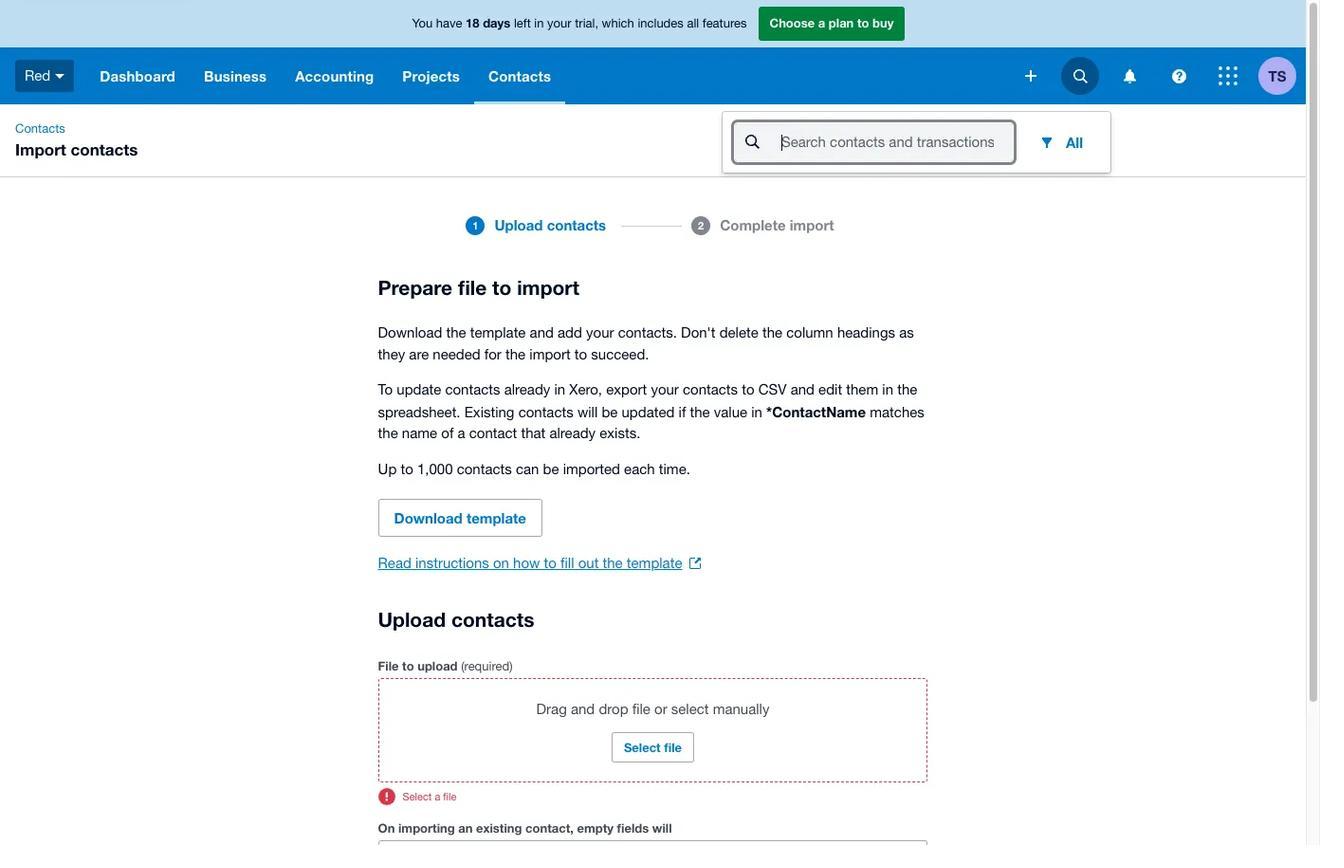 Task type: vqa. For each thing, say whether or not it's contained in the screenshot.
the leftmost svg image
yes



Task type: locate. For each thing, give the bounding box(es) containing it.
already inside to update contacts already in xero, export your contacts to csv and edit them in the spreadsheet. existing contacts will be updated if the value in
[[504, 381, 550, 397]]

select inside button
[[624, 740, 661, 755]]

contacts inside contacts import contacts
[[71, 139, 138, 159]]

upload contacts right 1
[[495, 216, 606, 234]]

1 vertical spatial will
[[653, 821, 672, 836]]

can
[[516, 461, 539, 477]]

all button
[[1025, 123, 1099, 161]]

will down xero,
[[578, 404, 598, 420]]

time.
[[659, 461, 690, 477]]

as
[[899, 324, 914, 341]]

select down drag and drop file or select manually
[[624, 740, 661, 755]]

delete
[[720, 324, 759, 341]]

the right out
[[603, 555, 623, 571]]

template up for
[[470, 324, 526, 341]]

0 horizontal spatial svg image
[[1124, 69, 1136, 83]]

2 vertical spatial import
[[530, 346, 571, 362]]

0 horizontal spatial your
[[547, 16, 572, 31]]

tab list
[[103, 207, 1203, 273]]

manually
[[713, 701, 770, 717]]

contacts inside dropdown button
[[489, 67, 551, 84]]

upload contacts inside tab list
[[495, 216, 606, 234]]

svg image right red
[[55, 74, 65, 78]]

select for select a file
[[403, 791, 432, 803]]

a up importing
[[435, 791, 440, 803]]

prepare file to import
[[378, 276, 579, 300]]

1 horizontal spatial contacts
[[489, 67, 551, 84]]

svg image inside red popup button
[[55, 74, 65, 78]]

to down add
[[575, 346, 587, 362]]

select
[[671, 701, 709, 717]]

your inside you have 18 days left in your trial, which includes all features
[[547, 16, 572, 31]]

1 vertical spatial already
[[550, 425, 596, 441]]

2 horizontal spatial your
[[651, 381, 679, 397]]

a left plan
[[818, 15, 826, 31]]

1 vertical spatial upload
[[378, 608, 446, 632]]

file
[[458, 276, 487, 300], [632, 701, 651, 717], [664, 740, 682, 755], [443, 791, 457, 803]]

the right the delete
[[763, 324, 783, 341]]

dashboard link
[[86, 47, 190, 104]]

contacts up import
[[15, 121, 65, 136]]

already up existing
[[504, 381, 550, 397]]

Search contacts and transactions search field
[[780, 124, 1013, 160]]

already inside matches the name of a contact that already exists.
[[550, 425, 596, 441]]

0 vertical spatial will
[[578, 404, 598, 420]]

xero,
[[569, 381, 602, 397]]

banner
[[0, 0, 1306, 173]]

in right value
[[752, 404, 763, 420]]

select
[[624, 740, 661, 755], [403, 791, 432, 803]]

2 vertical spatial a
[[435, 791, 440, 803]]

select for select file
[[624, 740, 661, 755]]

1 vertical spatial template
[[467, 509, 526, 526]]

to inside read instructions on how to fill out the template link
[[544, 555, 557, 571]]

1 horizontal spatial upload
[[495, 216, 543, 234]]

1 horizontal spatial select
[[624, 740, 661, 755]]

template right out
[[627, 555, 683, 571]]

on importing an existing contact, empty fields will
[[378, 821, 672, 836]]

0 horizontal spatial will
[[578, 404, 598, 420]]

existing
[[476, 821, 522, 836]]

0 vertical spatial import
[[790, 216, 834, 234]]

1 horizontal spatial your
[[586, 324, 614, 341]]

import right complete
[[790, 216, 834, 234]]

file left or
[[632, 701, 651, 717]]

the right the if
[[690, 404, 710, 420]]

contacts button
[[474, 47, 566, 104]]

download inside button
[[394, 509, 463, 526]]

import inside tab list
[[790, 216, 834, 234]]

import
[[15, 139, 66, 159]]

days
[[483, 15, 511, 31]]

template inside download template button
[[467, 509, 526, 526]]

contact
[[469, 425, 517, 441]]

upload up 'file'
[[378, 608, 446, 632]]

file down or
[[664, 740, 682, 755]]

download down 1,000
[[394, 509, 463, 526]]

svg image up all popup button
[[1025, 70, 1037, 82]]

template up on
[[467, 509, 526, 526]]

update
[[397, 381, 441, 397]]

1 vertical spatial import
[[517, 276, 579, 300]]

contacts for contacts
[[489, 67, 551, 84]]

0 vertical spatial your
[[547, 16, 572, 31]]

to left fill at the bottom of the page
[[544, 555, 557, 571]]

import inside download the template and add your contacts. don't delete the column headings as they are needed for the import to succeed.
[[530, 346, 571, 362]]

2 horizontal spatial and
[[791, 381, 815, 397]]

0 vertical spatial contacts
[[489, 67, 551, 84]]

and left drop
[[571, 701, 595, 717]]

0 vertical spatial select
[[624, 740, 661, 755]]

import down add
[[530, 346, 571, 362]]

a
[[818, 15, 826, 31], [458, 425, 465, 441], [435, 791, 440, 803]]

to up for
[[492, 276, 512, 300]]

features
[[703, 16, 747, 31]]

file inside button
[[664, 740, 682, 755]]

and up *contactname
[[791, 381, 815, 397]]

import up add
[[517, 276, 579, 300]]

choose
[[770, 15, 815, 31]]

already
[[504, 381, 550, 397], [550, 425, 596, 441]]

0 vertical spatial template
[[470, 324, 526, 341]]

template
[[470, 324, 526, 341], [467, 509, 526, 526], [627, 555, 683, 571]]

in left xero,
[[554, 381, 566, 397]]

svg image
[[1124, 69, 1136, 83], [1172, 69, 1186, 83]]

they
[[378, 346, 405, 362]]

0 vertical spatial download
[[378, 324, 442, 341]]

the up matches
[[898, 381, 918, 397]]

1 vertical spatial upload contacts
[[378, 608, 534, 632]]

0 vertical spatial a
[[818, 15, 826, 31]]

1 vertical spatial select
[[403, 791, 432, 803]]

your up "updated"
[[651, 381, 679, 397]]

1 vertical spatial and
[[791, 381, 815, 397]]

1 vertical spatial your
[[586, 324, 614, 341]]

download template button
[[378, 499, 543, 537]]

be
[[602, 404, 618, 420], [543, 461, 559, 477]]

on
[[493, 555, 509, 571]]

will right fields
[[653, 821, 672, 836]]

or
[[655, 701, 667, 717]]

0 horizontal spatial select
[[403, 791, 432, 803]]

download
[[378, 324, 442, 341], [394, 509, 463, 526]]

complete import
[[720, 216, 834, 234]]

0 horizontal spatial contacts
[[15, 121, 65, 136]]

contacts inside contacts import contacts
[[15, 121, 65, 136]]

0 vertical spatial upload contacts
[[495, 216, 606, 234]]

prepare
[[378, 276, 453, 300]]

an
[[458, 821, 473, 836]]

business button
[[190, 47, 281, 104]]

will
[[578, 404, 598, 420], [653, 821, 672, 836]]

instructions
[[415, 555, 489, 571]]

to update contacts already in xero, export your contacts to csv and edit them in the spreadsheet. existing contacts will be updated if the value in
[[378, 381, 918, 420]]

select file
[[624, 740, 682, 755]]

read instructions on how to fill out the template link
[[378, 552, 701, 575]]

select a file
[[403, 791, 457, 803]]

your left trial,
[[547, 16, 572, 31]]

to inside to update contacts already in xero, export your contacts to csv and edit them in the spreadsheet. existing contacts will be updated if the value in
[[742, 381, 755, 397]]

to left csv
[[742, 381, 755, 397]]

None search field
[[734, 122, 1013, 162]]

0 vertical spatial be
[[602, 404, 618, 420]]

and left add
[[530, 324, 554, 341]]

your inside download the template and add your contacts. don't delete the column headings as they are needed for the import to succeed.
[[586, 324, 614, 341]]

existing
[[465, 404, 515, 420]]

1 vertical spatial download
[[394, 509, 463, 526]]

tab list containing upload contacts
[[103, 207, 1203, 273]]

upload contacts up file to upload (required)
[[378, 608, 534, 632]]

import
[[790, 216, 834, 234], [517, 276, 579, 300], [530, 346, 571, 362]]

choose a plan to buy
[[770, 15, 894, 31]]

2 vertical spatial your
[[651, 381, 679, 397]]

2 vertical spatial and
[[571, 701, 595, 717]]

exists.
[[600, 425, 641, 441]]

1 horizontal spatial svg image
[[1172, 69, 1186, 83]]

and
[[530, 324, 554, 341], [791, 381, 815, 397], [571, 701, 595, 717]]

you have 18 days left in your trial, which includes all features
[[412, 15, 747, 31]]

the left name
[[378, 425, 398, 441]]

contacts for contacts import contacts
[[15, 121, 65, 136]]

matches
[[870, 404, 925, 420]]

download up are
[[378, 324, 442, 341]]

contacts down left
[[489, 67, 551, 84]]

contacts
[[489, 67, 551, 84], [15, 121, 65, 136]]

1 horizontal spatial will
[[653, 821, 672, 836]]

your up 'succeed.'
[[586, 324, 614, 341]]

you
[[412, 16, 433, 31]]

svg image
[[1219, 66, 1238, 85], [1073, 69, 1088, 83], [1025, 70, 1037, 82], [55, 74, 65, 78]]

0 horizontal spatial a
[[435, 791, 440, 803]]

(required)
[[461, 659, 513, 674]]

already right that
[[550, 425, 596, 441]]

in inside you have 18 days left in your trial, which includes all features
[[534, 16, 544, 31]]

0 horizontal spatial upload
[[378, 608, 446, 632]]

your
[[547, 16, 572, 31], [586, 324, 614, 341], [651, 381, 679, 397]]

of
[[441, 425, 454, 441]]

importing
[[398, 821, 455, 836]]

1 vertical spatial be
[[543, 461, 559, 477]]

to
[[858, 15, 869, 31], [492, 276, 512, 300], [575, 346, 587, 362], [742, 381, 755, 397], [401, 461, 413, 477], [544, 555, 557, 571], [402, 658, 414, 674]]

0 vertical spatial and
[[530, 324, 554, 341]]

1 vertical spatial a
[[458, 425, 465, 441]]

contacts
[[71, 139, 138, 159], [547, 216, 606, 234], [445, 381, 500, 397], [683, 381, 738, 397], [519, 404, 574, 420], [457, 461, 512, 477], [451, 608, 534, 632]]

a right of
[[458, 425, 465, 441]]

dashboard
[[100, 67, 175, 84]]

all group
[[723, 112, 1111, 173]]

0 vertical spatial upload
[[495, 216, 543, 234]]

upload
[[495, 216, 543, 234], [378, 608, 446, 632]]

edit
[[819, 381, 842, 397]]

be up "exists." at left
[[602, 404, 618, 420]]

tab panel
[[103, 245, 1203, 273]]

to right 'file'
[[402, 658, 414, 674]]

be right the can
[[543, 461, 559, 477]]

1 horizontal spatial a
[[458, 425, 465, 441]]

up
[[378, 461, 397, 477]]

plan
[[829, 15, 854, 31]]

1 vertical spatial contacts
[[15, 121, 65, 136]]

updated
[[622, 404, 675, 420]]

select up importing
[[403, 791, 432, 803]]

2 horizontal spatial a
[[818, 15, 826, 31]]

0 horizontal spatial and
[[530, 324, 554, 341]]

upload right 1
[[495, 216, 543, 234]]

1 horizontal spatial be
[[602, 404, 618, 420]]

download inside download the template and add your contacts. don't delete the column headings as they are needed for the import to succeed.
[[378, 324, 442, 341]]

0 vertical spatial already
[[504, 381, 550, 397]]

add
[[558, 324, 582, 341]]

template inside download the template and add your contacts. don't delete the column headings as they are needed for the import to succeed.
[[470, 324, 526, 341]]

1 horizontal spatial and
[[571, 701, 595, 717]]

in right left
[[534, 16, 544, 31]]



Task type: describe. For each thing, give the bounding box(es) containing it.
fields
[[617, 821, 649, 836]]

empty
[[577, 821, 614, 836]]

the inside matches the name of a contact that already exists.
[[378, 425, 398, 441]]

read instructions on how to fill out the template
[[378, 555, 683, 571]]

the right for
[[506, 346, 526, 362]]

1
[[473, 219, 479, 231]]

1,000
[[417, 461, 453, 477]]

2
[[698, 219, 704, 231]]

1 svg image from the left
[[1124, 69, 1136, 83]]

projects button
[[388, 47, 474, 104]]

be inside to update contacts already in xero, export your contacts to csv and edit them in the spreadsheet. existing contacts will be updated if the value in
[[602, 404, 618, 420]]

that
[[521, 425, 546, 441]]

how
[[513, 555, 540, 571]]

each
[[624, 461, 655, 477]]

a for file
[[435, 791, 440, 803]]

download for download the template and add your contacts. don't delete the column headings as they are needed for the import to succeed.
[[378, 324, 442, 341]]

on
[[378, 821, 395, 836]]

drop
[[599, 701, 628, 717]]

18
[[466, 15, 480, 31]]

contacts import contacts
[[15, 121, 138, 159]]

contact,
[[526, 821, 574, 836]]

file up importing
[[443, 791, 457, 803]]

0 horizontal spatial be
[[543, 461, 559, 477]]

buy
[[873, 15, 894, 31]]

*contactname
[[767, 403, 866, 420]]

to inside download the template and add your contacts. don't delete the column headings as they are needed for the import to succeed.
[[575, 346, 587, 362]]

needed
[[433, 346, 481, 362]]

accounting button
[[281, 47, 388, 104]]

download template
[[394, 509, 526, 526]]

imported
[[563, 461, 620, 477]]

read
[[378, 555, 412, 571]]

for
[[485, 346, 502, 362]]

the up needed
[[446, 324, 466, 341]]

file
[[378, 658, 399, 674]]

download for download template
[[394, 509, 463, 526]]

download the template and add your contacts. don't delete the column headings as they are needed for the import to succeed.
[[378, 324, 914, 362]]

red
[[25, 67, 50, 83]]

export
[[606, 381, 647, 397]]

and inside download the template and add your contacts. don't delete the column headings as they are needed for the import to succeed.
[[530, 324, 554, 341]]

svg image left ts at the top right of the page
[[1219, 66, 1238, 85]]

contacts link
[[8, 120, 73, 138]]

headings
[[838, 324, 896, 341]]

drag and drop file or select manually
[[536, 701, 770, 717]]

red button
[[0, 47, 86, 104]]

fill
[[561, 555, 574, 571]]

left
[[514, 16, 531, 31]]

them
[[846, 381, 879, 397]]

to left buy
[[858, 15, 869, 31]]

file to upload (required)
[[378, 658, 513, 674]]

drag
[[536, 701, 567, 717]]

your inside to update contacts already in xero, export your contacts to csv and edit them in the spreadsheet. existing contacts will be updated if the value in
[[651, 381, 679, 397]]

includes
[[638, 16, 684, 31]]

accounting
[[295, 67, 374, 84]]

contacts inside tab list
[[547, 216, 606, 234]]

banner containing ts
[[0, 0, 1306, 173]]

if
[[679, 404, 686, 420]]

and inside to update contacts already in xero, export your contacts to csv and edit them in the spreadsheet. existing contacts will be updated if the value in
[[791, 381, 815, 397]]

all
[[687, 16, 699, 31]]

select file button
[[612, 732, 694, 763]]

business
[[204, 67, 267, 84]]

succeed.
[[591, 346, 649, 362]]

spreadsheet.
[[378, 404, 461, 420]]

value
[[714, 404, 748, 420]]

which
[[602, 16, 634, 31]]

are
[[409, 346, 429, 362]]

trial,
[[575, 16, 599, 31]]

matches the name of a contact that already exists.
[[378, 404, 925, 441]]

to
[[378, 381, 393, 397]]

ts
[[1269, 67, 1287, 84]]

to right up
[[401, 461, 413, 477]]

upload
[[418, 658, 458, 674]]

will inside to update contacts already in xero, export your contacts to csv and edit them in the spreadsheet. existing contacts will be updated if the value in
[[578, 404, 598, 420]]

contacts.
[[618, 324, 677, 341]]

complete
[[720, 216, 786, 234]]

column
[[787, 324, 834, 341]]

a inside matches the name of a contact that already exists.
[[458, 425, 465, 441]]

a for plan
[[818, 15, 826, 31]]

up to 1,000 contacts can be imported each time.
[[378, 461, 690, 477]]

csv
[[759, 381, 787, 397]]

have
[[436, 16, 462, 31]]

out
[[578, 555, 599, 571]]

in up matches
[[883, 381, 894, 397]]

projects
[[403, 67, 460, 84]]

upload inside tab list
[[495, 216, 543, 234]]

ts button
[[1259, 47, 1306, 104]]

2 vertical spatial template
[[627, 555, 683, 571]]

2 svg image from the left
[[1172, 69, 1186, 83]]

svg image up the all
[[1073, 69, 1088, 83]]

all
[[1066, 134, 1083, 151]]

name
[[402, 425, 437, 441]]

don't
[[681, 324, 716, 341]]

file right prepare
[[458, 276, 487, 300]]



